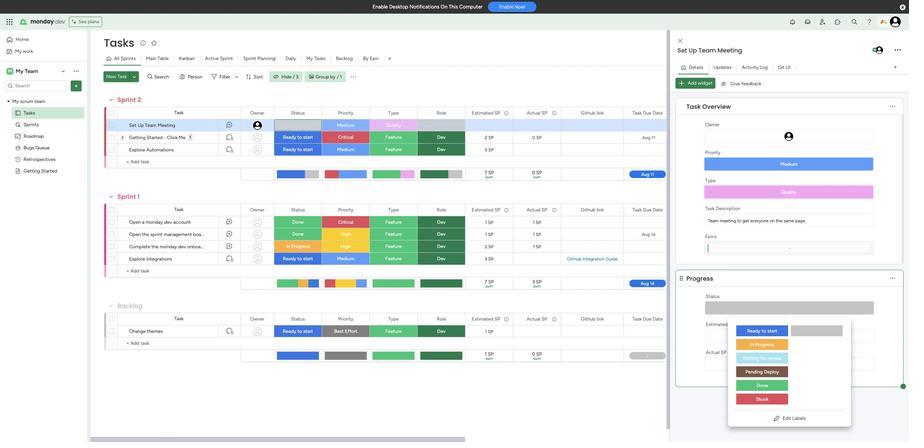 Task type: locate. For each thing, give the bounding box(es) containing it.
- left click
[[164, 135, 166, 141]]

0
[[533, 135, 536, 140], [533, 170, 536, 176], [533, 352, 536, 358]]

sprint
[[220, 56, 233, 62], [243, 56, 256, 62], [118, 96, 136, 104], [118, 193, 136, 201]]

0 horizontal spatial option
[[0, 95, 87, 97]]

angle down image
[[133, 74, 136, 79]]

2 sp
[[485, 135, 494, 140], [485, 245, 494, 250]]

ui
[[786, 64, 791, 70]]

date for first task due date field from the bottom of the page
[[653, 317, 663, 323]]

open for open the sprint management board
[[129, 232, 141, 238]]

Sprint 2 field
[[116, 96, 143, 105]]

done inside "done" 'option'
[[757, 384, 769, 389]]

2 task due date from the top
[[633, 207, 663, 213]]

board
[[193, 232, 206, 238]]

github for 2nd github link field from the top
[[581, 207, 596, 213]]

- down same
[[790, 246, 791, 251]]

give feedback
[[731, 81, 762, 87]]

Search field
[[153, 72, 173, 82]]

2 horizontal spatial tasks
[[314, 56, 326, 62]]

2 + add task text field from the top
[[121, 268, 238, 276]]

complete
[[129, 244, 150, 250]]

more dots image for task overview
[[891, 104, 896, 109]]

my right caret down icon
[[12, 99, 19, 104]]

3 task due date from the top
[[633, 317, 663, 323]]

enable left the now!
[[500, 4, 514, 10]]

3 + add task text field from the top
[[121, 340, 238, 348]]

0 vertical spatial up
[[689, 46, 698, 55]]

2
[[138, 96, 141, 104], [485, 135, 488, 140], [485, 245, 488, 250]]

2 date from the top
[[653, 207, 663, 213]]

0 vertical spatial more dots image
[[891, 104, 896, 109]]

team up search in workspace "field"
[[25, 68, 38, 74]]

the left 'sprint'
[[142, 232, 149, 238]]

0 vertical spatial quality
[[386, 123, 402, 129]]

2 vertical spatial github link field
[[580, 316, 606, 324]]

add view image right epic
[[389, 56, 391, 61]]

1 vertical spatial set
[[129, 123, 137, 129]]

1 owner field from the top
[[249, 110, 266, 117]]

7 sp sum down 5 sp
[[485, 170, 494, 180]]

7
[[485, 170, 488, 176], [485, 280, 488, 285]]

dapulse close image
[[901, 4, 907, 11]]

enable inside button
[[500, 4, 514, 10]]

1 horizontal spatial the
[[152, 244, 159, 250]]

review
[[768, 356, 782, 362]]

team
[[699, 46, 717, 55], [25, 68, 38, 74], [145, 123, 157, 129], [709, 219, 719, 224]]

set down close icon
[[678, 46, 688, 55]]

getting started - click me
[[129, 135, 186, 141]]

inbox image
[[805, 18, 812, 25]]

kanban
[[179, 56, 195, 62]]

my inside my work button
[[15, 48, 22, 54]]

my right 'daily' in the left top of the page
[[307, 56, 313, 62]]

2 due from the top
[[644, 207, 652, 213]]

ready for change themes
[[283, 329, 297, 335]]

0 vertical spatial due
[[644, 110, 652, 116]]

2 sp up 5 sp
[[485, 135, 494, 140]]

1 more dots image from the top
[[891, 104, 896, 109]]

the for dev
[[142, 232, 149, 238]]

explore left automations
[[129, 147, 145, 153]]

start inside ready to start option
[[768, 329, 778, 335]]

add view image down options icon
[[895, 65, 898, 70]]

Actual SP field
[[525, 110, 550, 117], [525, 207, 550, 214], [525, 316, 550, 324]]

owner
[[250, 110, 265, 116], [706, 122, 720, 128], [250, 207, 265, 213], [250, 317, 265, 323]]

my for my tasks
[[307, 56, 313, 62]]

2 link from the top
[[597, 207, 604, 213]]

1 horizontal spatial sprints
[[121, 56, 136, 62]]

0 vertical spatial github
[[581, 110, 596, 116]]

1 vertical spatial 0 sp sum
[[533, 352, 542, 362]]

progress inside option
[[756, 343, 775, 348]]

0 vertical spatial github link
[[581, 110, 604, 116]]

1 date from the top
[[653, 110, 663, 116]]

my left work
[[15, 48, 22, 54]]

actual sp
[[527, 110, 548, 116], [527, 207, 548, 213], [527, 317, 548, 323], [707, 350, 727, 356]]

my for my scrum team
[[12, 99, 19, 104]]

0 horizontal spatial started
[[41, 168, 57, 174]]

backlog inside field
[[118, 302, 143, 311]]

actual
[[527, 110, 541, 116], [527, 207, 541, 213], [527, 317, 541, 323], [707, 350, 720, 356]]

Estimated SP field
[[470, 110, 502, 117], [470, 207, 502, 214], [470, 316, 502, 324]]

1 vertical spatial critical
[[339, 220, 354, 226]]

2 vertical spatial status field
[[290, 316, 307, 324]]

sum
[[486, 175, 494, 180], [534, 175, 541, 180], [486, 284, 494, 289], [534, 284, 541, 289], [486, 357, 494, 362], [534, 357, 541, 362]]

3 date from the top
[[653, 317, 663, 323]]

0 horizontal spatial progress
[[291, 244, 310, 250]]

dev down the management on the left bottom of page
[[178, 244, 186, 250]]

4 feature from the top
[[386, 232, 402, 238]]

7 down 3 sp
[[485, 280, 488, 285]]

0 vertical spatial high
[[341, 232, 351, 238]]

list box
[[0, 94, 87, 269], [729, 321, 852, 411]]

1 horizontal spatial progress
[[687, 275, 714, 283]]

monday up home button
[[30, 18, 54, 26]]

enable left "desktop"
[[373, 4, 388, 10]]

tasks up group
[[314, 56, 326, 62]]

set up team meeting up getting started - click me
[[129, 123, 175, 129]]

option
[[0, 95, 87, 97], [792, 326, 844, 337]]

1 horizontal spatial started
[[147, 135, 163, 141]]

dapulse drag 2 image
[[672, 229, 674, 237]]

explore down complete
[[129, 257, 145, 263]]

0 vertical spatial getting
[[129, 135, 146, 141]]

2 horizontal spatial the
[[777, 219, 783, 224]]

dev left 'see'
[[55, 18, 65, 26]]

backlog up change
[[118, 302, 143, 311]]

more dots image
[[891, 104, 896, 109], [891, 276, 896, 281]]

0 vertical spatial set
[[678, 46, 688, 55]]

+ Add task text field
[[121, 158, 238, 166], [121, 268, 238, 276], [121, 340, 238, 348]]

1 github link from the top
[[581, 110, 604, 116]]

labels
[[793, 416, 807, 422]]

0 horizontal spatial getting
[[24, 168, 40, 174]]

1 vertical spatial estimated sp field
[[470, 207, 502, 214]]

0 vertical spatial explore
[[129, 147, 145, 153]]

0 horizontal spatial up
[[138, 123, 144, 129]]

stuck
[[757, 397, 769, 403]]

/ right by
[[337, 74, 339, 80]]

2 7 from the top
[[485, 280, 488, 285]]

queue
[[35, 145, 50, 151]]

team
[[34, 99, 45, 104]]

sprints right all
[[121, 56, 136, 62]]

getting
[[129, 135, 146, 141], [24, 168, 40, 174]]

1 vertical spatial in
[[751, 343, 755, 348]]

up up details button
[[689, 46, 698, 55]]

1 button for explore automations
[[218, 144, 241, 156]]

ready to start inside option
[[748, 329, 778, 335]]

0 horizontal spatial tasks
[[24, 110, 35, 116]]

2 estimated sp field from the top
[[470, 207, 502, 214]]

1 vertical spatial + add task text field
[[121, 268, 238, 276]]

1 task due date from the top
[[633, 110, 663, 116]]

1 horizontal spatial quality
[[782, 190, 797, 196]]

getting up explore automations
[[129, 135, 146, 141]]

sprint
[[150, 232, 163, 238]]

0 vertical spatial 2
[[138, 96, 141, 104]]

meeting up click
[[158, 123, 175, 129]]

in progress
[[286, 244, 310, 250], [751, 343, 775, 348]]

the down 'sprint'
[[152, 244, 159, 250]]

0 horizontal spatial in
[[286, 244, 290, 250]]

menu image
[[350, 73, 357, 80]]

ready to start for change themes
[[283, 329, 313, 335]]

started
[[147, 135, 163, 141], [41, 168, 57, 174]]

main table button
[[141, 53, 174, 64]]

1 vertical spatial 2
[[485, 135, 488, 140]]

monday right a
[[146, 220, 163, 226]]

sprint inside field
[[118, 193, 136, 201]]

0 horizontal spatial in progress
[[286, 244, 310, 250]]

set inside field
[[678, 46, 688, 55]]

meeting
[[718, 46, 743, 55], [158, 123, 175, 129]]

2 vertical spatial due
[[644, 317, 652, 323]]

2 more dots image from the top
[[891, 276, 896, 281]]

2 owner field from the top
[[249, 207, 266, 214]]

1 vertical spatial aug
[[642, 232, 650, 237]]

2 actual sp field from the top
[[525, 207, 550, 214]]

2 github link field from the top
[[580, 207, 606, 214]]

3 github link from the top
[[581, 317, 604, 323]]

the for high
[[152, 244, 159, 250]]

actual for third actual sp field
[[527, 317, 541, 323]]

1 vertical spatial actual sp field
[[525, 207, 550, 214]]

stuck option
[[737, 394, 789, 405]]

2 2 sp from the top
[[485, 245, 494, 250]]

Github link field
[[580, 110, 606, 117], [580, 207, 606, 214], [580, 316, 606, 324]]

edit
[[783, 416, 792, 422]]

sum inside '3 sp sum'
[[534, 284, 541, 289]]

up up getting started - click me
[[138, 123, 144, 129]]

my work button
[[4, 46, 73, 57]]

2 vertical spatial owner field
[[249, 316, 266, 324]]

3 link from the top
[[597, 317, 604, 323]]

Status field
[[290, 110, 307, 117], [290, 207, 307, 214], [290, 316, 307, 324]]

2 vertical spatial estimated sp field
[[470, 316, 502, 324]]

description
[[716, 206, 741, 212]]

Role field
[[435, 110, 448, 117], [435, 207, 448, 214], [435, 316, 448, 324]]

2 github link from the top
[[581, 207, 604, 213]]

getting right public board icon
[[24, 168, 40, 174]]

7 sp sum down 3 sp
[[485, 280, 494, 289]]

new task button
[[104, 71, 130, 82]]

github link
[[581, 110, 604, 116], [581, 207, 604, 213], [581, 317, 604, 323]]

feature
[[386, 135, 402, 140], [386, 147, 402, 153], [386, 220, 402, 226], [386, 232, 402, 238], [386, 244, 402, 250], [386, 256, 402, 262], [386, 329, 402, 335]]

critical
[[339, 135, 354, 140], [339, 220, 354, 226]]

getting inside list box
[[24, 168, 40, 174]]

1 vertical spatial more dots image
[[891, 276, 896, 281]]

1 horizontal spatial set
[[678, 46, 688, 55]]

1 vertical spatial high
[[341, 244, 351, 250]]

0 horizontal spatial /
[[293, 74, 295, 80]]

backlog inside button
[[336, 56, 353, 62]]

3 priority field from the top
[[337, 316, 355, 324]]

account
[[173, 220, 191, 226]]

progress
[[291, 244, 310, 250], [687, 275, 714, 283], [756, 343, 775, 348]]

0 vertical spatial in
[[286, 244, 290, 250]]

github for 3rd github link field
[[581, 317, 596, 323]]

up
[[689, 46, 698, 55], [138, 123, 144, 129]]

in
[[286, 244, 290, 250], [751, 343, 755, 348]]

Type field
[[387, 110, 401, 117], [387, 207, 401, 214], [387, 316, 401, 324]]

1 vertical spatial up
[[138, 123, 144, 129]]

start for explore integrations
[[303, 256, 313, 262]]

edit labels
[[783, 416, 807, 422]]

tasks right public board image
[[24, 110, 35, 116]]

1 role field from the top
[[435, 110, 448, 117]]

3 inside '3 sp sum'
[[533, 280, 535, 285]]

actual sp for second actual sp field from the top
[[527, 207, 548, 213]]

2 7 sp sum from the top
[[485, 280, 494, 289]]

started down retrospectives
[[41, 168, 57, 174]]

dapulse drag handle 3 image
[[681, 104, 683, 109]]

actual sp for 1st actual sp field from the top of the page
[[527, 110, 548, 116]]

0 vertical spatial + add task text field
[[121, 158, 238, 166]]

sprint for sprint 1
[[118, 193, 136, 201]]

tasks up all
[[104, 35, 134, 51]]

+ add task text field down themes
[[121, 340, 238, 348]]

Backlog field
[[116, 302, 144, 311]]

1 vertical spatial set up team meeting
[[129, 123, 175, 129]]

set down 'sprint 2' field
[[129, 123, 137, 129]]

sprints up roadmap
[[24, 122, 39, 128]]

search everything image
[[852, 18, 859, 25]]

3 role field from the top
[[435, 316, 448, 324]]

2 inside field
[[138, 96, 141, 104]]

14
[[652, 232, 656, 237]]

0 horizontal spatial quality
[[386, 123, 402, 129]]

due for first task due date field from the bottom of the page
[[644, 317, 652, 323]]

tasks
[[104, 35, 134, 51], [314, 56, 326, 62], [24, 110, 35, 116]]

started up explore automations
[[147, 135, 163, 141]]

Priority field
[[337, 110, 355, 117], [337, 207, 355, 214], [337, 316, 355, 324]]

3 owner field from the top
[[249, 316, 266, 324]]

0 vertical spatial estimated sp field
[[470, 110, 502, 117]]

sprint inside field
[[118, 96, 136, 104]]

+ add task text field down integrations
[[121, 268, 238, 276]]

6 feature from the top
[[386, 256, 402, 262]]

2 vertical spatial dev
[[178, 244, 186, 250]]

aug left 14
[[642, 232, 650, 237]]

1 vertical spatial priority field
[[337, 207, 355, 214]]

priority for first priority field from the top
[[338, 110, 354, 116]]

1 vertical spatial open
[[129, 232, 141, 238]]

open left a
[[129, 220, 141, 226]]

ready to start
[[283, 135, 313, 140], [283, 147, 313, 153], [283, 256, 313, 262], [748, 329, 778, 335], [283, 329, 313, 335]]

column information image
[[504, 111, 510, 116], [552, 111, 558, 116], [504, 208, 510, 213], [552, 208, 558, 213], [504, 317, 510, 323]]

0 horizontal spatial the
[[142, 232, 149, 238]]

owner field for sprint 1
[[249, 207, 266, 214]]

work
[[23, 48, 33, 54]]

aug left 11
[[643, 135, 651, 140]]

edit labels button
[[734, 414, 846, 425]]

medium
[[337, 123, 355, 129], [337, 147, 355, 153], [781, 162, 798, 167], [337, 256, 355, 262]]

0 horizontal spatial enable
[[373, 4, 388, 10]]

workspace options image
[[73, 68, 80, 75]]

add view image
[[389, 56, 391, 61], [895, 65, 898, 70]]

public board image
[[15, 168, 21, 174]]

1 type field from the top
[[387, 110, 401, 117]]

3 type field from the top
[[387, 316, 401, 324]]

team up details
[[699, 46, 717, 55]]

filter
[[220, 74, 230, 80]]

task due date for first task due date field from the bottom of the page
[[633, 317, 663, 323]]

2 vertical spatial progress
[[756, 343, 775, 348]]

high
[[341, 232, 351, 238], [341, 244, 351, 250]]

0 horizontal spatial set
[[129, 123, 137, 129]]

2 sp up 3 sp
[[485, 245, 494, 250]]

0 vertical spatial critical
[[339, 135, 354, 140]]

3 github from the top
[[581, 317, 596, 323]]

2 0 sp sum from the top
[[533, 352, 542, 362]]

github link for 1st github link field from the top
[[581, 110, 604, 116]]

3 dev from the top
[[438, 220, 446, 226]]

11
[[652, 135, 656, 140]]

7 dev from the top
[[438, 329, 446, 335]]

backlog up menu icon
[[336, 56, 353, 62]]

my
[[15, 48, 22, 54], [307, 56, 313, 62], [16, 68, 23, 74], [12, 99, 19, 104]]

+ add task text field down automations
[[121, 158, 238, 166]]

column information image for 3rd estimated sp field from the bottom
[[504, 111, 510, 116]]

type
[[389, 110, 399, 116], [706, 178, 716, 184], [389, 207, 399, 213], [389, 317, 399, 323]]

2 open from the top
[[129, 232, 141, 238]]

in progress option
[[737, 340, 789, 351]]

retrospectives
[[24, 157, 56, 163]]

task overview
[[687, 102, 732, 111]]

1 feature from the top
[[386, 135, 402, 140]]

1 button for getting started - click me
[[218, 132, 241, 144]]

2 vertical spatial 3
[[533, 280, 535, 285]]

1 explore from the top
[[129, 147, 145, 153]]

1 vertical spatial task due date
[[633, 207, 663, 213]]

1 horizontal spatial list box
[[729, 321, 852, 411]]

enable for enable now!
[[500, 4, 514, 10]]

1 open from the top
[[129, 220, 141, 226]]

0 vertical spatial add view image
[[389, 56, 391, 61]]

0 horizontal spatial sprints
[[24, 122, 39, 128]]

2 vertical spatial date
[[653, 317, 663, 323]]

apps image
[[835, 18, 842, 25]]

column information image for second actual sp field from the top
[[552, 208, 558, 213]]

caret down image
[[7, 99, 10, 104]]

0 vertical spatial 2 sp
[[485, 135, 494, 140]]

ready to start for explore automations
[[283, 147, 313, 153]]

1 vertical spatial option
[[792, 326, 844, 337]]

1 horizontal spatial -
[[790, 246, 791, 251]]

7 feature from the top
[[386, 329, 402, 335]]

Owner field
[[249, 110, 266, 117], [249, 207, 266, 214], [249, 316, 266, 324]]

aug 11
[[643, 135, 656, 140]]

1 due from the top
[[644, 110, 652, 116]]

1 0 sp sum from the top
[[533, 170, 542, 180]]

0 vertical spatial sprints
[[121, 56, 136, 62]]

0 vertical spatial actual sp field
[[525, 110, 550, 117]]

epics
[[706, 234, 717, 240]]

3 due from the top
[[644, 317, 652, 323]]

0 vertical spatial link
[[597, 110, 604, 116]]

started for getting started - click me
[[147, 135, 163, 141]]

the right on
[[777, 219, 783, 224]]

dev up open the sprint management board
[[164, 220, 172, 226]]

2 explore from the top
[[129, 257, 145, 263]]

monday for open
[[146, 220, 163, 226]]

aug
[[643, 135, 651, 140], [642, 232, 650, 237]]

meeting up updates
[[718, 46, 743, 55]]

monday down open the sprint management board
[[160, 244, 177, 250]]

1 vertical spatial progress
[[687, 275, 714, 283]]

sprint for sprint planning
[[243, 56, 256, 62]]

1 vertical spatial owner field
[[249, 207, 266, 214]]

enable
[[373, 4, 388, 10], [500, 4, 514, 10]]

getting started
[[24, 168, 57, 174]]

dev for complete
[[178, 244, 186, 250]]

1 vertical spatial github
[[581, 207, 596, 213]]

my right the workspace image
[[16, 68, 23, 74]]

/
[[293, 74, 295, 80], [337, 74, 339, 80]]

1 vertical spatial done
[[293, 232, 304, 238]]

3
[[296, 74, 299, 80], [485, 257, 488, 262], [533, 280, 535, 285]]

task due date
[[633, 110, 663, 116], [633, 207, 663, 213], [633, 317, 663, 323]]

github
[[568, 257, 582, 262]]

/ right hide
[[293, 74, 295, 80]]

waiting for review option
[[737, 353, 789, 364]]

2 vertical spatial the
[[152, 244, 159, 250]]

started for getting started
[[41, 168, 57, 174]]

add widget
[[688, 80, 713, 86]]

link for 2nd github link field from the top
[[597, 207, 604, 213]]

sprint planning
[[243, 56, 276, 62]]

6 dev from the top
[[438, 256, 446, 262]]

1 horizontal spatial add view image
[[895, 65, 898, 70]]

1 vertical spatial backlog
[[118, 302, 143, 311]]

0 vertical spatial type field
[[387, 110, 401, 117]]

0 vertical spatial aug
[[643, 135, 651, 140]]

0 vertical spatial backlog
[[336, 56, 353, 62]]

2 high from the top
[[341, 244, 351, 250]]

active sprint button
[[200, 53, 238, 64]]

2 github from the top
[[581, 207, 596, 213]]

the
[[777, 219, 783, 224], [142, 232, 149, 238], [152, 244, 159, 250]]

enable now! button
[[489, 2, 537, 12]]

1 vertical spatial in progress
[[751, 343, 775, 348]]

due
[[644, 110, 652, 116], [644, 207, 652, 213], [644, 317, 652, 323]]

all sprints button
[[104, 53, 141, 64]]

management
[[164, 232, 192, 238]]

open up complete
[[129, 232, 141, 238]]

ready for explore integrations
[[283, 256, 297, 262]]

ready
[[283, 135, 297, 140], [283, 147, 297, 153], [283, 256, 297, 262], [748, 329, 761, 335], [283, 329, 297, 335]]

estimated for 3rd estimated sp field from the top
[[472, 317, 494, 323]]

my inside the workspace selection element
[[16, 68, 23, 74]]

Sprint 1 field
[[116, 193, 141, 202]]

1 vertical spatial due
[[644, 207, 652, 213]]

1 critical from the top
[[339, 135, 354, 140]]

1 horizontal spatial getting
[[129, 135, 146, 141]]

5 dev from the top
[[438, 244, 446, 250]]

1 7 sp sum from the top
[[485, 170, 494, 180]]

in progress inside option
[[751, 343, 775, 348]]

3 task due date field from the top
[[631, 316, 665, 324]]

2 vertical spatial role field
[[435, 316, 448, 324]]

0 vertical spatial 3
[[296, 74, 299, 80]]

select product image
[[6, 18, 13, 25]]

2 vertical spatial + add task text field
[[121, 340, 238, 348]]

set up team meeting up updates
[[678, 46, 743, 55]]

1
[[340, 74, 342, 80], [190, 135, 191, 140], [231, 137, 233, 141], [231, 149, 233, 153], [138, 193, 140, 201], [486, 220, 487, 225], [533, 220, 535, 225], [486, 232, 487, 237], [533, 232, 535, 237], [533, 245, 535, 250], [231, 259, 233, 263], [486, 330, 487, 335], [231, 331, 233, 335], [485, 352, 487, 358]]

public board image
[[15, 110, 21, 116]]

to
[[298, 135, 302, 140], [298, 147, 302, 153], [738, 219, 742, 224], [298, 256, 302, 262], [762, 329, 767, 335], [298, 329, 302, 335]]

2 horizontal spatial progress
[[756, 343, 775, 348]]

2 vertical spatial 2
[[485, 245, 488, 250]]

1 link from the top
[[597, 110, 604, 116]]

team meeting to get everyone on the same page.
[[709, 219, 807, 224]]

maria williams image
[[876, 46, 885, 55]]

dev
[[55, 18, 65, 26], [164, 220, 172, 226], [178, 244, 186, 250]]

my inside my tasks button
[[307, 56, 313, 62]]

everyone
[[751, 219, 769, 224]]

click
[[167, 135, 178, 141]]

3 feature from the top
[[386, 220, 402, 226]]

Task Due Date field
[[631, 110, 665, 117], [631, 207, 665, 214], [631, 316, 665, 324]]

3 role from the top
[[437, 317, 447, 323]]

0 vertical spatial tasks
[[104, 35, 134, 51]]

epic
[[370, 56, 379, 62]]

2 role from the top
[[437, 207, 447, 213]]

2 vertical spatial monday
[[160, 244, 177, 250]]

sprints inside list box
[[24, 122, 39, 128]]

team up getting started - click me
[[145, 123, 157, 129]]

1 vertical spatial sprints
[[24, 122, 39, 128]]

notifications image
[[790, 18, 797, 25]]

1 github link field from the top
[[580, 110, 606, 117]]

1 estimated sp field from the top
[[470, 110, 502, 117]]

7 down 5
[[485, 170, 488, 176]]

1 github from the top
[[581, 110, 596, 116]]

2 vertical spatial github link
[[581, 317, 604, 323]]



Task type: vqa. For each thing, say whether or not it's contained in the screenshot.
leftmost the lottie animation element
no



Task type: describe. For each thing, give the bounding box(es) containing it.
add
[[688, 80, 697, 86]]

0 sp
[[533, 135, 542, 140]]

my work
[[15, 48, 33, 54]]

2 feature from the top
[[386, 147, 402, 153]]

0 horizontal spatial set up team meeting
[[129, 123, 175, 129]]

by
[[331, 74, 336, 80]]

3 status field from the top
[[290, 316, 307, 324]]

monday dev
[[30, 18, 65, 26]]

explore for explore integrations
[[129, 257, 145, 263]]

close image
[[679, 38, 683, 44]]

estimated for 2nd estimated sp field from the bottom of the page
[[472, 207, 494, 213]]

backlog for backlog field
[[118, 302, 143, 311]]

for
[[761, 356, 767, 362]]

0 vertical spatial dev
[[55, 18, 65, 26]]

1 role from the top
[[437, 110, 447, 116]]

task due date for second task due date field from the top of the page
[[633, 207, 663, 213]]

1 actual sp field from the top
[[525, 110, 550, 117]]

give feedback button
[[719, 78, 765, 89]]

more dots image for progress
[[891, 276, 896, 281]]

date for 1st task due date field
[[653, 110, 663, 116]]

team left 'meeting'
[[709, 219, 719, 224]]

column information image
[[552, 317, 558, 323]]

sort button
[[243, 71, 267, 82]]

pending deploy option
[[737, 367, 789, 378]]

actual for second actual sp field from the top
[[527, 207, 541, 213]]

hide
[[282, 74, 292, 80]]

arrow down image
[[233, 73, 241, 81]]

explore for explore automations
[[129, 147, 145, 153]]

sort
[[254, 74, 263, 80]]

my team
[[16, 68, 38, 74]]

deploy
[[765, 370, 780, 376]]

my for my team
[[16, 68, 23, 74]]

3 for 3 sp
[[485, 257, 488, 262]]

sp inside '3 sp sum'
[[537, 280, 542, 285]]

list box containing ready to start
[[729, 321, 852, 411]]

see plans
[[78, 19, 99, 25]]

now!
[[515, 4, 526, 10]]

aug 14
[[642, 232, 656, 237]]

backlog for backlog button
[[336, 56, 353, 62]]

activity
[[743, 64, 759, 70]]

show board description image
[[139, 40, 147, 46]]

task description
[[706, 206, 741, 212]]

details
[[689, 64, 704, 70]]

0 vertical spatial -
[[164, 135, 166, 141]]

by
[[363, 56, 369, 62]]

updates
[[714, 64, 732, 70]]

aug for aug 11
[[643, 135, 651, 140]]

desktop
[[389, 4, 409, 10]]

by epic
[[363, 56, 379, 62]]

enable for enable desktop notifications on this computer
[[373, 4, 388, 10]]

scrum
[[20, 99, 33, 104]]

add widget button
[[676, 78, 716, 89]]

1 button for explore integrations
[[218, 253, 241, 266]]

done option
[[737, 381, 789, 392]]

invite members image
[[820, 18, 827, 25]]

priority for second priority field from the bottom
[[338, 207, 354, 213]]

0 horizontal spatial 3
[[296, 74, 299, 80]]

team inside the workspace selection element
[[25, 68, 38, 74]]

automations
[[146, 147, 174, 153]]

0 vertical spatial 0
[[533, 135, 536, 140]]

open a monday dev account
[[129, 220, 191, 226]]

pending
[[746, 370, 764, 376]]

2 critical from the top
[[339, 220, 354, 226]]

me
[[179, 135, 186, 141]]

bugs
[[24, 145, 34, 151]]

sprint planning button
[[238, 53, 281, 64]]

tasks inside my tasks button
[[314, 56, 326, 62]]

5 sp
[[485, 147, 494, 153]]

explore automations
[[129, 147, 174, 153]]

Search in workspace field
[[14, 82, 57, 90]]

2 vertical spatial tasks
[[24, 110, 35, 116]]

3 actual sp field from the top
[[525, 316, 550, 324]]

column information image for 2nd estimated sp field from the bottom of the page
[[504, 208, 510, 213]]

this
[[449, 4, 458, 10]]

activity log
[[743, 64, 768, 70]]

pending deploy
[[746, 370, 780, 376]]

actual sp for third actual sp field
[[527, 317, 548, 323]]

up inside field
[[689, 46, 698, 55]]

2 dev from the top
[[438, 147, 446, 153]]

sprint for sprint 2
[[118, 96, 136, 104]]

date for second task due date field from the top of the page
[[653, 207, 663, 213]]

1 inside 1 sp sum
[[485, 352, 487, 358]]

2 task due date field from the top
[[631, 207, 665, 214]]

hide / 3
[[282, 74, 299, 80]]

2 priority field from the top
[[337, 207, 355, 214]]

1 / from the left
[[293, 74, 295, 80]]

0 vertical spatial in progress
[[286, 244, 310, 250]]

3 sp
[[485, 257, 494, 262]]

2 role field from the top
[[435, 207, 448, 214]]

feedback
[[742, 81, 762, 87]]

list box containing my scrum team
[[0, 94, 87, 269]]

column information image for 1st actual sp field from the top of the page
[[552, 111, 558, 116]]

sp inside 1 sp sum
[[488, 352, 494, 358]]

actual for 1st actual sp field from the top of the page
[[527, 110, 541, 116]]

new task
[[106, 74, 127, 80]]

details button
[[679, 62, 709, 73]]

open for open a monday dev account
[[129, 220, 141, 226]]

ready to start option
[[737, 326, 789, 337]]

give
[[731, 81, 741, 87]]

github for 1st github link field from the top
[[581, 110, 596, 116]]

2 vertical spatial 0
[[533, 352, 536, 358]]

github link for 3rd github link field
[[581, 317, 604, 323]]

1 vertical spatial -
[[790, 246, 791, 251]]

dapulse drag handle 3 image
[[681, 276, 683, 281]]

1 inside field
[[138, 193, 140, 201]]

options image
[[73, 83, 80, 89]]

ready for explore automations
[[283, 147, 297, 153]]

guide
[[606, 257, 618, 262]]

home
[[16, 37, 29, 42]]

activity log button
[[737, 62, 774, 73]]

1 high from the top
[[341, 232, 351, 238]]

sprint 1
[[118, 193, 140, 201]]

meeting inside field
[[718, 46, 743, 55]]

2 / from the left
[[337, 74, 339, 80]]

daily button
[[281, 53, 302, 64]]

0 horizontal spatial meeting
[[158, 123, 175, 129]]

estimated for 3rd estimated sp field from the bottom
[[472, 110, 494, 116]]

1 7 from the top
[[485, 170, 488, 176]]

dev for open
[[164, 220, 172, 226]]

in inside option
[[751, 343, 755, 348]]

my for my work
[[15, 48, 22, 54]]

waiting
[[743, 356, 760, 362]]

page.
[[796, 219, 807, 224]]

overview
[[703, 102, 732, 111]]

all sprints
[[114, 56, 136, 62]]

team inside field
[[699, 46, 717, 55]]

sprints inside button
[[121, 56, 136, 62]]

0 vertical spatial monday
[[30, 18, 54, 26]]

planning
[[258, 56, 276, 62]]

dapulse addbtn image
[[873, 48, 878, 52]]

open the sprint management board
[[129, 232, 206, 238]]

active sprint
[[205, 56, 233, 62]]

bugs queue
[[24, 145, 50, 151]]

best effort
[[334, 329, 358, 335]]

Tasks field
[[102, 35, 136, 51]]

daily
[[286, 56, 296, 62]]

filter button
[[209, 71, 241, 82]]

3 github link field from the top
[[580, 316, 606, 324]]

a
[[142, 220, 145, 226]]

1 dev from the top
[[438, 135, 446, 140]]

enable now!
[[500, 4, 526, 10]]

aug for aug 14
[[642, 232, 650, 237]]

computer
[[460, 4, 483, 10]]

change
[[129, 329, 146, 335]]

github integration guide
[[568, 257, 618, 262]]

getting for getting started - click me
[[129, 135, 146, 141]]

due for 1st task due date field
[[644, 110, 652, 116]]

+ add task text field for 1
[[121, 340, 238, 348]]

task due date for 1st task due date field
[[633, 110, 663, 116]]

updates button
[[709, 62, 737, 73]]

my tasks button
[[302, 53, 331, 64]]

plans
[[88, 19, 99, 25]]

4 dev from the top
[[438, 232, 446, 238]]

home button
[[4, 34, 73, 45]]

0 vertical spatial progress
[[291, 244, 310, 250]]

ready inside option
[[748, 329, 761, 335]]

git
[[779, 64, 785, 70]]

explore integrations
[[129, 257, 172, 263]]

sum inside 1 sp sum
[[486, 357, 494, 362]]

get
[[743, 219, 750, 224]]

github link for 2nd github link field from the top
[[581, 207, 604, 213]]

+ add task text field for 3
[[121, 268, 238, 276]]

Set Up Team Meeting field
[[676, 46, 872, 55]]

column information image for 3rd estimated sp field from the top
[[504, 317, 510, 323]]

meeting
[[720, 219, 737, 224]]

3 for 3 sp sum
[[533, 280, 535, 285]]

owner field for backlog
[[249, 316, 266, 324]]

1 vertical spatial 0
[[533, 170, 536, 176]]

link for 1st github link field from the top
[[597, 110, 604, 116]]

workspace image
[[6, 68, 13, 75]]

1 priority field from the top
[[337, 110, 355, 117]]

options image
[[896, 46, 902, 55]]

1 status field from the top
[[290, 110, 307, 117]]

1 button for change themes
[[218, 326, 241, 338]]

1 task due date field from the top
[[631, 110, 665, 117]]

start for change themes
[[303, 329, 313, 335]]

by epic button
[[358, 53, 385, 64]]

workspace selection element
[[6, 67, 39, 75]]

to inside option
[[762, 329, 767, 335]]

task inside button
[[117, 74, 127, 80]]

person
[[188, 74, 203, 80]]

add to favorites image
[[151, 39, 158, 46]]

v2 search image
[[148, 73, 153, 81]]

1 vertical spatial quality
[[782, 190, 797, 196]]

start for explore automations
[[303, 147, 313, 153]]

ready to start for explore integrations
[[283, 256, 313, 262]]

due for second task due date field from the top of the page
[[644, 207, 652, 213]]

1 sp sum
[[485, 352, 494, 362]]

0 vertical spatial the
[[777, 219, 783, 224]]

waiting for review
[[743, 356, 782, 362]]

1 + add task text field from the top
[[121, 158, 238, 166]]

getting for getting started
[[24, 168, 40, 174]]

monday for complete
[[160, 244, 177, 250]]

integration
[[583, 257, 605, 262]]

link for 3rd github link field
[[597, 317, 604, 323]]

1 horizontal spatial tasks
[[104, 35, 134, 51]]

maria williams image
[[891, 16, 902, 27]]

0 vertical spatial done
[[293, 220, 304, 226]]

help image
[[867, 18, 874, 25]]

3 estimated sp field from the top
[[470, 316, 502, 324]]

1 2 sp from the top
[[485, 135, 494, 140]]

backlog button
[[331, 53, 358, 64]]

enable desktop notifications on this computer
[[373, 4, 483, 10]]

2 status field from the top
[[290, 207, 307, 214]]

see
[[78, 19, 87, 25]]

new
[[106, 74, 116, 80]]

my scrum team
[[12, 99, 45, 104]]

0 vertical spatial option
[[0, 95, 87, 97]]

priority for first priority field from the bottom
[[338, 317, 354, 323]]

2 type field from the top
[[387, 207, 401, 214]]

set up team meeting inside field
[[678, 46, 743, 55]]

5 feature from the top
[[386, 244, 402, 250]]

onboarding
[[187, 244, 212, 250]]



